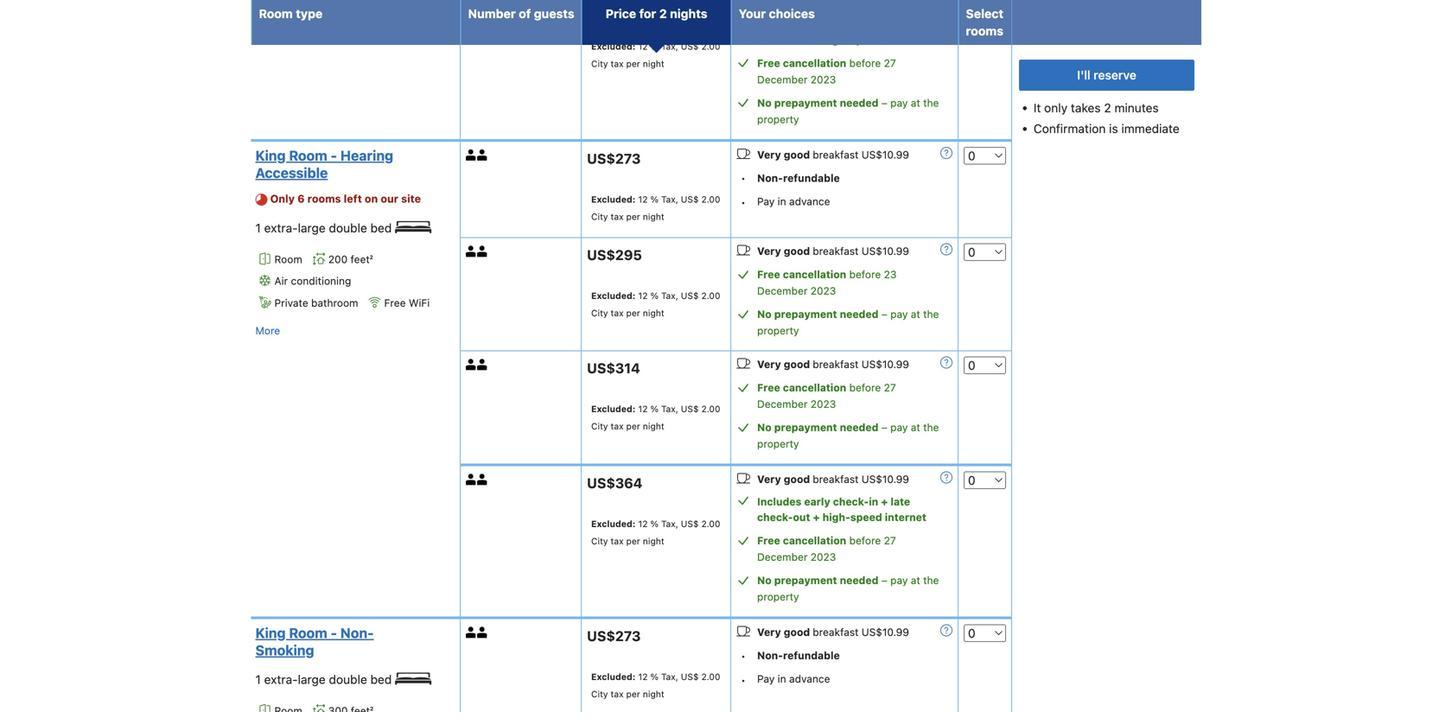 Task type: locate. For each thing, give the bounding box(es) containing it.
1 27 from the top
[[884, 57, 896, 69]]

1 down accessible
[[256, 221, 261, 235]]

4 before from the top
[[850, 535, 881, 547]]

private bathroom
[[275, 297, 358, 309]]

1 vertical spatial us$273
[[587, 628, 641, 645]]

1 – pay at the property from the top
[[758, 97, 939, 125]]

room up smoking
[[289, 625, 327, 642]]

0 vertical spatial king
[[256, 147, 286, 164]]

rooms right 6 on the top left
[[308, 192, 341, 205]]

1 city from the top
[[591, 58, 608, 69]]

1 vertical spatial high-
[[823, 512, 851, 524]]

bed
[[371, 221, 392, 235], [371, 673, 392, 687]]

12
[[638, 41, 648, 51], [638, 194, 648, 205], [638, 291, 648, 301], [638, 404, 648, 414], [638, 519, 648, 529], [638, 672, 648, 682]]

0 vertical spatial double
[[329, 221, 367, 235]]

1 vertical spatial includes early check-in + late check-out + high-speed internet
[[758, 496, 927, 524]]

2 pay from the top
[[891, 308, 908, 320]]

more details on meals and payment options image for us$314
[[941, 357, 953, 369]]

us$
[[681, 41, 699, 51], [681, 194, 699, 205], [681, 291, 699, 301], [681, 404, 699, 414], [681, 519, 699, 529], [681, 672, 699, 682]]

5 night from the top
[[643, 536, 665, 547]]

12 % tax, us$ 2.00 city tax per night
[[591, 41, 721, 69], [591, 194, 721, 222], [591, 291, 721, 318], [591, 404, 721, 432], [591, 519, 721, 547], [591, 672, 721, 700]]

1 vertical spatial non-
[[341, 625, 374, 642]]

0 vertical spatial pay
[[758, 195, 775, 207]]

king for king room - hearing accessible
[[256, 147, 286, 164]]

non-refundable
[[758, 172, 840, 184], [758, 650, 840, 662]]

1 vertical spatial early
[[805, 496, 831, 508]]

1 vertical spatial bed
[[371, 673, 392, 687]]

–
[[882, 97, 888, 109], [882, 308, 888, 320], [882, 422, 888, 434], [882, 575, 888, 587]]

3 very from the top
[[758, 358, 781, 371]]

breakfast for us$364
[[813, 473, 859, 486]]

1 bed from the top
[[371, 221, 392, 235]]

0 vertical spatial extra-
[[264, 221, 298, 235]]

3 27 from the top
[[884, 535, 896, 547]]

more details on meals and payment options image
[[941, 147, 953, 159], [941, 243, 953, 256], [941, 357, 953, 369], [941, 472, 953, 484], [941, 625, 953, 637]]

conditioning
[[291, 275, 351, 287]]

per
[[626, 58, 641, 69], [626, 211, 641, 222], [626, 308, 641, 318], [626, 421, 641, 432], [626, 536, 641, 547], [626, 689, 641, 700]]

3 • from the top
[[741, 650, 746, 662]]

us$10.99 for us$364
[[862, 473, 910, 486]]

0 vertical spatial us$273
[[587, 150, 641, 167]]

good
[[784, 149, 810, 161], [784, 245, 810, 257], [784, 358, 810, 371], [784, 473, 810, 486], [784, 627, 810, 639]]

0 vertical spatial out
[[793, 34, 811, 46]]

1 vertical spatial -
[[331, 625, 337, 642]]

- inside king room - non- smoking
[[331, 625, 337, 642]]

+
[[881, 18, 888, 30], [813, 34, 820, 46], [881, 496, 888, 508], [813, 512, 820, 524]]

1 per from the top
[[626, 58, 641, 69]]

1 extra-large double bed up 200
[[256, 221, 395, 235]]

3 needed from the top
[[840, 422, 879, 434]]

non- for king room - non- smoking
[[758, 650, 783, 662]]

takes
[[1071, 101, 1101, 115]]

1 down smoking
[[256, 673, 261, 687]]

0 vertical spatial includes
[[758, 18, 802, 30]]

1 very from the top
[[758, 149, 781, 161]]

cancellation
[[783, 57, 847, 69], [783, 269, 847, 281], [783, 382, 847, 394], [783, 535, 847, 547]]

property
[[758, 113, 800, 125], [758, 325, 800, 337], [758, 438, 800, 450], [758, 591, 800, 603]]

0 vertical spatial large
[[298, 221, 326, 235]]

5 tax, from the top
[[661, 519, 679, 529]]

1 vertical spatial non-refundable
[[758, 650, 840, 662]]

0 vertical spatial 1
[[256, 221, 261, 235]]

extra- down smoking
[[264, 673, 298, 687]]

breakfast
[[813, 149, 859, 161], [813, 245, 859, 257], [813, 358, 859, 371], [813, 473, 859, 486], [813, 627, 859, 639]]

2 december from the top
[[758, 285, 808, 297]]

1 vertical spatial king
[[256, 625, 286, 642]]

advance for king room - non- smoking
[[790, 673, 831, 685]]

night
[[643, 58, 665, 69], [643, 211, 665, 222], [643, 308, 665, 318], [643, 421, 665, 432], [643, 536, 665, 547], [643, 689, 665, 700]]

4 december from the top
[[758, 551, 808, 563]]

– pay at the property
[[758, 97, 939, 125], [758, 308, 939, 337], [758, 422, 939, 450], [758, 575, 939, 603]]

tax
[[611, 58, 624, 69], [611, 211, 624, 222], [611, 308, 624, 318], [611, 421, 624, 432], [611, 536, 624, 547], [611, 689, 624, 700]]

3 before 27 december 2023 from the top
[[758, 535, 896, 563]]

5 per from the top
[[626, 536, 641, 547]]

king inside king room - non- smoking
[[256, 625, 286, 642]]

advance
[[790, 195, 831, 207], [790, 673, 831, 685]]

0 vertical spatial before 27 december 2023
[[758, 57, 896, 85]]

2 us$273 from the top
[[587, 628, 641, 645]]

200
[[328, 253, 348, 265]]

0 vertical spatial speed
[[851, 34, 883, 46]]

1 excluded: from the top
[[591, 41, 636, 51]]

choices
[[769, 6, 815, 21]]

1 speed from the top
[[851, 34, 883, 46]]

on
[[365, 192, 378, 205]]

king up smoking
[[256, 625, 286, 642]]

1 vertical spatial refundable
[[783, 650, 840, 662]]

2 no prepayment needed from the top
[[758, 308, 879, 320]]

5 very good breakfast us$10.99 from the top
[[758, 627, 910, 639]]

1 vertical spatial pay in advance
[[758, 673, 831, 685]]

high-
[[823, 34, 851, 46], [823, 512, 851, 524]]

4 pay from the top
[[891, 575, 908, 587]]

very for us$314
[[758, 358, 781, 371]]

4 tax, from the top
[[661, 404, 679, 414]]

bed down our
[[371, 221, 392, 235]]

site
[[401, 192, 421, 205]]

needed
[[840, 97, 879, 109], [840, 308, 879, 320], [840, 422, 879, 434], [840, 575, 879, 587]]

non- inside king room - non- smoking
[[341, 625, 374, 642]]

2 property from the top
[[758, 325, 800, 337]]

2 right for
[[660, 6, 667, 21]]

2 before from the top
[[850, 269, 881, 281]]

4 tax from the top
[[611, 421, 624, 432]]

pay in advance for king room - hearing accessible
[[758, 195, 831, 207]]

rooms inside the select rooms
[[966, 24, 1004, 38]]

1 tax from the top
[[611, 58, 624, 69]]

select
[[966, 6, 1004, 21]]

immediate
[[1122, 121, 1180, 136]]

1 non-refundable from the top
[[758, 172, 840, 184]]

2 - from the top
[[331, 625, 337, 642]]

3 the from the top
[[924, 422, 939, 434]]

free wifi
[[384, 297, 430, 309]]

0 vertical spatial includes early check-in + late check-out + high-speed internet
[[758, 18, 927, 46]]

non-refundable for king room - non- smoking
[[758, 650, 840, 662]]

5 us$10.99 from the top
[[862, 627, 910, 639]]

pay for king room - hearing accessible
[[758, 195, 775, 207]]

1 - from the top
[[331, 147, 337, 164]]

1 extra-large double bed
[[256, 221, 395, 235], [256, 673, 395, 687]]

5 us$ from the top
[[681, 519, 699, 529]]

early
[[805, 18, 831, 30], [805, 496, 831, 508]]

2 good from the top
[[784, 245, 810, 257]]

1 us$ from the top
[[681, 41, 699, 51]]

2 night from the top
[[643, 211, 665, 222]]

1 vertical spatial extra-
[[264, 673, 298, 687]]

1 late from the top
[[891, 18, 911, 30]]

4 per from the top
[[626, 421, 641, 432]]

room up 'air'
[[275, 253, 302, 265]]

2 non-refundable from the top
[[758, 650, 840, 662]]

rooms down select
[[966, 24, 1004, 38]]

2 vertical spatial non-
[[758, 650, 783, 662]]

3 city from the top
[[591, 308, 608, 318]]

pay in advance for king room - non- smoking
[[758, 673, 831, 685]]

confirmation
[[1034, 121, 1106, 136]]

4 us$ from the top
[[681, 404, 699, 414]]

us$273 for non-
[[587, 628, 641, 645]]

internet
[[885, 34, 927, 46], [885, 512, 927, 524]]

air conditioning
[[275, 275, 351, 287]]

1 2023 from the top
[[811, 73, 836, 85]]

2 needed from the top
[[840, 308, 879, 320]]

3 – from the top
[[882, 422, 888, 434]]

more details on meals and payment options image for us$295
[[941, 243, 953, 256]]

double down only 6 rooms left on our site
[[329, 221, 367, 235]]

king
[[256, 147, 286, 164], [256, 625, 286, 642]]

1 vertical spatial 1
[[256, 673, 261, 687]]

refundable
[[783, 172, 840, 184], [783, 650, 840, 662]]

large
[[298, 221, 326, 235], [298, 673, 326, 687]]

large down 6 on the top left
[[298, 221, 326, 235]]

1 vertical spatial advance
[[790, 673, 831, 685]]

city
[[591, 58, 608, 69], [591, 211, 608, 222], [591, 308, 608, 318], [591, 421, 608, 432], [591, 536, 608, 547], [591, 689, 608, 700]]

2 us$10.99 from the top
[[862, 245, 910, 257]]

king inside king room - hearing accessible
[[256, 147, 286, 164]]

1 vertical spatial pay
[[758, 673, 775, 685]]

advance for king room - hearing accessible
[[790, 195, 831, 207]]

4 the from the top
[[924, 575, 939, 587]]

1 extra-large double bed down king room - non- smoking
[[256, 673, 395, 687]]

non-
[[758, 172, 783, 184], [341, 625, 374, 642], [758, 650, 783, 662]]

free
[[758, 57, 781, 69], [758, 269, 781, 281], [384, 297, 406, 309], [758, 382, 781, 394], [758, 535, 781, 547]]

non- for king room - hearing accessible
[[758, 172, 783, 184]]

1 vertical spatial internet
[[885, 512, 927, 524]]

tax,
[[661, 41, 679, 51], [661, 194, 679, 205], [661, 291, 679, 301], [661, 404, 679, 414], [661, 519, 679, 529], [661, 672, 679, 682]]

guests
[[534, 6, 575, 21]]

us$10.99 for us$295
[[862, 245, 910, 257]]

2 vertical spatial 27
[[884, 535, 896, 547]]

2023
[[811, 73, 836, 85], [811, 285, 836, 297], [811, 398, 836, 410], [811, 551, 836, 563]]

extra- down only
[[264, 221, 298, 235]]

room up accessible
[[289, 147, 327, 164]]

very for us$364
[[758, 473, 781, 486]]

before inside before 23 december 2023
[[850, 269, 881, 281]]

0 vertical spatial non-refundable
[[758, 172, 840, 184]]

2 bed from the top
[[371, 673, 392, 687]]

0 vertical spatial -
[[331, 147, 337, 164]]

2 vertical spatial before 27 december 2023
[[758, 535, 896, 563]]

december
[[758, 73, 808, 85], [758, 285, 808, 297], [758, 398, 808, 410], [758, 551, 808, 563]]

feet²
[[351, 253, 373, 265]]

check-
[[833, 18, 869, 30], [758, 34, 793, 46], [833, 496, 869, 508], [758, 512, 793, 524]]

double down "king room - non- smoking" link
[[329, 673, 367, 687]]

1 vertical spatial rooms
[[308, 192, 341, 205]]

before 23 december 2023
[[758, 269, 897, 297]]

bed down "king room - non- smoking" link
[[371, 673, 392, 687]]

200 feet²
[[328, 253, 373, 265]]

0 vertical spatial refundable
[[783, 172, 840, 184]]

5 % from the top
[[651, 519, 659, 529]]

1 vertical spatial double
[[329, 673, 367, 687]]

breakfast for us$314
[[813, 358, 859, 371]]

is
[[1110, 121, 1119, 136]]

occupancy image
[[477, 0, 488, 8], [466, 246, 477, 257], [477, 359, 488, 371], [477, 627, 488, 639]]

it
[[1034, 101, 1041, 115]]

5 12 % tax, us$ 2.00 city tax per night from the top
[[591, 519, 721, 547]]

0 vertical spatial 27
[[884, 57, 896, 69]]

3 more details on meals and payment options image from the top
[[941, 357, 953, 369]]

2 very good breakfast us$10.99 from the top
[[758, 245, 910, 257]]

1 vertical spatial speed
[[851, 512, 883, 524]]

very
[[758, 149, 781, 161], [758, 245, 781, 257], [758, 358, 781, 371], [758, 473, 781, 486], [758, 627, 781, 639]]

2
[[660, 6, 667, 21], [1105, 101, 1112, 115]]

2 tax from the top
[[611, 211, 624, 222]]

1 vertical spatial 2
[[1105, 101, 1112, 115]]

room
[[259, 6, 293, 21], [289, 147, 327, 164], [275, 253, 302, 265], [289, 625, 327, 642]]

2.00
[[702, 41, 721, 51], [702, 194, 721, 205], [702, 291, 721, 301], [702, 404, 721, 414], [702, 519, 721, 529], [702, 672, 721, 682]]

room inside king room - hearing accessible
[[289, 147, 327, 164]]

only
[[1045, 101, 1068, 115]]

type
[[296, 6, 323, 21]]

0 vertical spatial 2
[[660, 6, 667, 21]]

pay
[[758, 195, 775, 207], [758, 673, 775, 685]]

double
[[329, 221, 367, 235], [329, 673, 367, 687]]

2 free cancellation from the top
[[758, 269, 847, 281]]

pay in advance
[[758, 195, 831, 207], [758, 673, 831, 685]]

king room - hearing accessible link
[[256, 147, 450, 181]]

rooms
[[966, 24, 1004, 38], [308, 192, 341, 205]]

2 2023 from the top
[[811, 285, 836, 297]]

very good breakfast us$10.99
[[758, 149, 910, 161], [758, 245, 910, 257], [758, 358, 910, 371], [758, 473, 910, 486], [758, 627, 910, 639]]

1 vertical spatial 1 extra-large double bed
[[256, 673, 395, 687]]

1 vertical spatial out
[[793, 512, 811, 524]]

1 vertical spatial large
[[298, 673, 326, 687]]

extra-
[[264, 221, 298, 235], [264, 673, 298, 687]]

1 double from the top
[[329, 221, 367, 235]]

us$10.99
[[862, 149, 910, 161], [862, 245, 910, 257], [862, 358, 910, 371], [862, 473, 910, 486], [862, 627, 910, 639]]

1 king from the top
[[256, 147, 286, 164]]

0 vertical spatial non-
[[758, 172, 783, 184]]

2 large from the top
[[298, 673, 326, 687]]

1 – from the top
[[882, 97, 888, 109]]

3 pay from the top
[[891, 422, 908, 434]]

room inside king room - non- smoking
[[289, 625, 327, 642]]

-
[[331, 147, 337, 164], [331, 625, 337, 642]]

1 pay from the top
[[758, 195, 775, 207]]

4 very good breakfast us$10.99 from the top
[[758, 473, 910, 486]]

1 good from the top
[[784, 149, 810, 161]]

pay
[[891, 97, 908, 109], [891, 308, 908, 320], [891, 422, 908, 434], [891, 575, 908, 587]]

breakfast for us$295
[[813, 245, 859, 257]]

0 vertical spatial 1 extra-large double bed
[[256, 221, 395, 235]]

1 vertical spatial 27
[[884, 382, 896, 394]]

good for us$295
[[784, 245, 810, 257]]

king room - hearing accessible
[[256, 147, 394, 181]]

us$273 for hearing
[[587, 150, 641, 167]]

us$295
[[587, 247, 642, 263]]

1 advance from the top
[[790, 195, 831, 207]]

- inside king room - hearing accessible
[[331, 147, 337, 164]]

- for hearing
[[331, 147, 337, 164]]

no
[[758, 97, 772, 109], [758, 308, 772, 320], [758, 422, 772, 434], [758, 575, 772, 587]]

excluded:
[[591, 41, 636, 51], [591, 194, 636, 205], [591, 291, 636, 301], [591, 404, 636, 414], [591, 519, 636, 529], [591, 672, 636, 682]]

good for us$314
[[784, 358, 810, 371]]

4 2.00 from the top
[[702, 404, 721, 414]]

%
[[651, 41, 659, 51], [651, 194, 659, 205], [651, 291, 659, 301], [651, 404, 659, 414], [651, 519, 659, 529], [651, 672, 659, 682]]

1 horizontal spatial rooms
[[966, 24, 1004, 38]]

1 breakfast from the top
[[813, 149, 859, 161]]

1 vertical spatial before 27 december 2023
[[758, 382, 896, 410]]

2 advance from the top
[[790, 673, 831, 685]]

1 % from the top
[[651, 41, 659, 51]]

0 vertical spatial late
[[891, 18, 911, 30]]

more
[[256, 325, 280, 337]]

3 cancellation from the top
[[783, 382, 847, 394]]

0 vertical spatial early
[[805, 18, 831, 30]]

0 vertical spatial rooms
[[966, 24, 1004, 38]]

•
[[741, 172, 746, 184], [741, 196, 746, 209], [741, 650, 746, 662], [741, 674, 746, 686]]

1
[[256, 221, 261, 235], [256, 673, 261, 687]]

includes
[[758, 18, 802, 30], [758, 496, 802, 508]]

1 vertical spatial late
[[891, 496, 911, 508]]

king up accessible
[[256, 147, 286, 164]]

0 vertical spatial bed
[[371, 221, 392, 235]]

0 vertical spatial advance
[[790, 195, 831, 207]]

occupancy image
[[466, 0, 477, 8], [466, 149, 477, 161], [477, 149, 488, 161], [477, 246, 488, 257], [466, 359, 477, 371], [466, 474, 477, 486], [477, 474, 488, 486], [466, 627, 477, 639]]

of
[[519, 6, 531, 21]]

2 early from the top
[[805, 496, 831, 508]]

2 pay in advance from the top
[[758, 673, 831, 685]]

1 • from the top
[[741, 172, 746, 184]]

no prepayment needed
[[758, 97, 879, 109], [758, 308, 879, 320], [758, 422, 879, 434], [758, 575, 879, 587]]

0 vertical spatial pay in advance
[[758, 195, 831, 207]]

us$273
[[587, 150, 641, 167], [587, 628, 641, 645]]

2 up is
[[1105, 101, 1112, 115]]

large down king room - non- smoking
[[298, 673, 326, 687]]

before
[[850, 57, 881, 69], [850, 269, 881, 281], [850, 382, 881, 394], [850, 535, 881, 547]]

2 before 27 december 2023 from the top
[[758, 382, 896, 410]]

1 vertical spatial includes
[[758, 496, 802, 508]]

0 vertical spatial high-
[[823, 34, 851, 46]]

3 very good breakfast us$10.99 from the top
[[758, 358, 910, 371]]

1 horizontal spatial 2
[[1105, 101, 1112, 115]]

0 vertical spatial internet
[[885, 34, 927, 46]]

late
[[891, 18, 911, 30], [891, 496, 911, 508]]



Task type: vqa. For each thing, say whether or not it's contained in the screenshot.
2
yes



Task type: describe. For each thing, give the bounding box(es) containing it.
4 12 % tax, us$ 2.00 city tax per night from the top
[[591, 404, 721, 432]]

2 per from the top
[[626, 211, 641, 222]]

refundable for king room - non- smoking
[[783, 650, 840, 662]]

2 excluded: from the top
[[591, 194, 636, 205]]

refundable for king room - hearing accessible
[[783, 172, 840, 184]]

2 extra- from the top
[[264, 673, 298, 687]]

2 us$ from the top
[[681, 194, 699, 205]]

3 tax from the top
[[611, 308, 624, 318]]

1 us$10.99 from the top
[[862, 149, 910, 161]]

air
[[275, 275, 288, 287]]

2 the from the top
[[924, 308, 939, 320]]

1 early from the top
[[805, 18, 831, 30]]

2 cancellation from the top
[[783, 269, 847, 281]]

pay for king room - non- smoking
[[758, 673, 775, 685]]

more details on meals and payment options image for us$364
[[941, 472, 953, 484]]

more link
[[256, 322, 280, 339]]

1 very good breakfast us$10.99 from the top
[[758, 149, 910, 161]]

hearing
[[341, 147, 394, 164]]

3 at from the top
[[911, 422, 921, 434]]

4 city from the top
[[591, 421, 608, 432]]

number
[[468, 6, 516, 21]]

very good breakfast us$10.99 for us$314
[[758, 358, 910, 371]]

5 12 from the top
[[638, 519, 648, 529]]

6
[[298, 192, 305, 205]]

us$314
[[587, 360, 641, 377]]

minutes
[[1115, 101, 1159, 115]]

1 night from the top
[[643, 58, 665, 69]]

4 • from the top
[[741, 674, 746, 686]]

3 no from the top
[[758, 422, 772, 434]]

3 us$ from the top
[[681, 291, 699, 301]]

1 december from the top
[[758, 73, 808, 85]]

our
[[381, 192, 399, 205]]

i'll reserve button
[[1020, 60, 1195, 91]]

2 no from the top
[[758, 308, 772, 320]]

6 12 from the top
[[638, 672, 648, 682]]

5 more details on meals and payment options image from the top
[[941, 625, 953, 637]]

2 includes early check-in + late check-out + high-speed internet from the top
[[758, 496, 927, 524]]

6 excluded: from the top
[[591, 672, 636, 682]]

very good breakfast us$10.99 for us$295
[[758, 245, 910, 257]]

king for king room - non- smoking
[[256, 625, 286, 642]]

1 1 from the top
[[256, 221, 261, 235]]

6 us$ from the top
[[681, 672, 699, 682]]

4 no from the top
[[758, 575, 772, 587]]

price
[[606, 6, 637, 21]]

us$10.99 for us$314
[[862, 358, 910, 371]]

room left "type" in the top of the page
[[259, 6, 293, 21]]

very good breakfast us$10.99 for us$364
[[758, 473, 910, 486]]

december inside before 23 december 2023
[[758, 285, 808, 297]]

2023 inside before 23 december 2023
[[811, 285, 836, 297]]

1 needed from the top
[[840, 97, 879, 109]]

4 no prepayment needed from the top
[[758, 575, 879, 587]]

4 cancellation from the top
[[783, 535, 847, 547]]

6 tax from the top
[[611, 689, 624, 700]]

6 % from the top
[[651, 672, 659, 682]]

2 27 from the top
[[884, 382, 896, 394]]

2 1 extra-large double bed from the top
[[256, 673, 395, 687]]

left
[[344, 192, 362, 205]]

5 good from the top
[[784, 627, 810, 639]]

only
[[270, 192, 295, 205]]

23
[[884, 269, 897, 281]]

2 at from the top
[[911, 308, 921, 320]]

room type
[[259, 6, 323, 21]]

4 prepayment from the top
[[775, 575, 838, 587]]

1 high- from the top
[[823, 34, 851, 46]]

3 property from the top
[[758, 438, 800, 450]]

4 – from the top
[[882, 575, 888, 587]]

2 double from the top
[[329, 673, 367, 687]]

5 tax from the top
[[611, 536, 624, 547]]

2 high- from the top
[[823, 512, 851, 524]]

3 2.00 from the top
[[702, 291, 721, 301]]

us$364
[[587, 475, 643, 492]]

2 1 from the top
[[256, 673, 261, 687]]

1 prepayment from the top
[[775, 97, 838, 109]]

2 internet from the top
[[885, 512, 927, 524]]

1 out from the top
[[793, 34, 811, 46]]

3 no prepayment needed from the top
[[758, 422, 879, 434]]

4 free cancellation from the top
[[758, 535, 847, 547]]

4 % from the top
[[651, 404, 659, 414]]

2 – from the top
[[882, 308, 888, 320]]

1 extra- from the top
[[264, 221, 298, 235]]

1 before from the top
[[850, 57, 881, 69]]

2 – pay at the property from the top
[[758, 308, 939, 337]]

for
[[640, 6, 657, 21]]

6 12 % tax, us$ 2.00 city tax per night from the top
[[591, 672, 721, 700]]

wifi
[[409, 297, 430, 309]]

your choices
[[739, 6, 815, 21]]

3 % from the top
[[651, 291, 659, 301]]

5 city from the top
[[591, 536, 608, 547]]

2 includes from the top
[[758, 496, 802, 508]]

2 12 % tax, us$ 2.00 city tax per night from the top
[[591, 194, 721, 222]]

2 12 from the top
[[638, 194, 648, 205]]

1 before 27 december 2023 from the top
[[758, 57, 896, 85]]

i'll reserve
[[1078, 68, 1137, 82]]

3 prepayment from the top
[[775, 422, 838, 434]]

1 more details on meals and payment options image from the top
[[941, 147, 953, 159]]

0 horizontal spatial 2
[[660, 6, 667, 21]]

non-refundable for king room - hearing accessible
[[758, 172, 840, 184]]

bathroom
[[311, 297, 358, 309]]

3 excluded: from the top
[[591, 291, 636, 301]]

2 late from the top
[[891, 496, 911, 508]]

4 2023 from the top
[[811, 551, 836, 563]]

6 city from the top
[[591, 689, 608, 700]]

0 horizontal spatial rooms
[[308, 192, 341, 205]]

nights
[[670, 6, 708, 21]]

king room - non- smoking
[[256, 625, 374, 659]]

3 12 % tax, us$ 2.00 city tax per night from the top
[[591, 291, 721, 318]]

price for 2 nights
[[606, 6, 708, 21]]

- for non-
[[331, 625, 337, 642]]

smoking
[[256, 643, 314, 659]]

private
[[275, 297, 308, 309]]

select rooms
[[966, 6, 1004, 38]]

very for us$295
[[758, 245, 781, 257]]

4 excluded: from the top
[[591, 404, 636, 414]]

number of guests
[[468, 6, 575, 21]]

6 night from the top
[[643, 689, 665, 700]]

your
[[739, 6, 766, 21]]

2 inside it only takes 2 minutes confirmation is immediate
[[1105, 101, 1112, 115]]

3 free cancellation from the top
[[758, 382, 847, 394]]

3 night from the top
[[643, 308, 665, 318]]

accessible
[[256, 165, 328, 181]]

only 6 rooms left on our site
[[270, 192, 421, 205]]

1 cancellation from the top
[[783, 57, 847, 69]]

6 per from the top
[[626, 689, 641, 700]]

king room - non- smoking link
[[256, 625, 450, 659]]

6 2.00 from the top
[[702, 672, 721, 682]]

1 2.00 from the top
[[702, 41, 721, 51]]

it only takes 2 minutes confirmation is immediate
[[1034, 101, 1180, 136]]

1 no prepayment needed from the top
[[758, 97, 879, 109]]

good for us$364
[[784, 473, 810, 486]]

1 1 extra-large double bed from the top
[[256, 221, 395, 235]]

3 tax, from the top
[[661, 291, 679, 301]]



